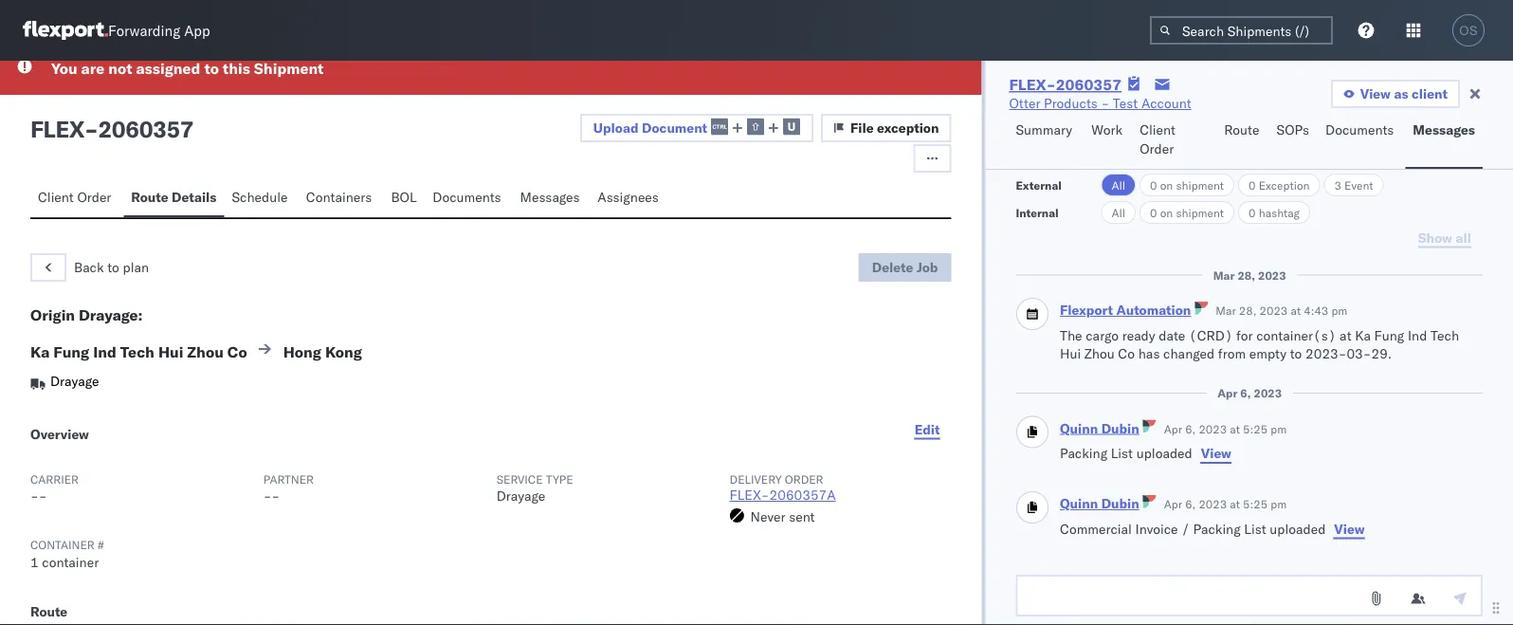 Task type: vqa. For each thing, say whether or not it's contained in the screenshot.


Task type: locate. For each thing, give the bounding box(es) containing it.
co
[[227, 342, 247, 361], [1118, 345, 1135, 362]]

2 vertical spatial route
[[30, 603, 68, 619]]

0 horizontal spatial view button
[[1200, 444, 1232, 463]]

documents button right bol
[[425, 180, 513, 217]]

flexport
[[1060, 302, 1113, 318]]

1 horizontal spatial fung
[[1374, 327, 1404, 343]]

pm down apr 6, 2023
[[1271, 422, 1287, 436]]

1 vertical spatial on
[[1161, 205, 1173, 220]]

at down apr 6, 2023
[[1230, 422, 1240, 436]]

6, for view
[[1185, 422, 1196, 436]]

ka up '03-'
[[1355, 327, 1371, 343]]

route left "details"
[[131, 189, 168, 205]]

order inside client order
[[1140, 140, 1174, 157]]

0 horizontal spatial co
[[227, 342, 247, 361]]

0 vertical spatial drayage
[[50, 373, 99, 389]]

2 all button from the top
[[1102, 201, 1136, 224]]

messages left assignees in the top of the page
[[520, 189, 580, 205]]

co down ready
[[1118, 345, 1135, 362]]

1 vertical spatial mar
[[1216, 303, 1236, 318]]

6, up / on the right bottom of page
[[1185, 497, 1196, 511]]

1 vertical spatial documents button
[[425, 180, 513, 217]]

1 vertical spatial all
[[1112, 205, 1126, 220]]

0 exception
[[1249, 178, 1310, 192]]

to inside the cargo ready date (crd) for container(s)  at ka fung ind tech hui zhou co has changed from empty to 2023-03-29.
[[1290, 345, 1302, 362]]

documents right the bol button
[[433, 189, 501, 205]]

at for packing quinn dubin "button"
[[1230, 422, 1240, 436]]

1 vertical spatial pm
[[1271, 422, 1287, 436]]

flex- down delivery
[[730, 487, 770, 503]]

route button
[[1217, 113, 1269, 169]]

1 apr 6, 2023 at 5:25 pm from the top
[[1164, 422, 1287, 436]]

0 vertical spatial client order
[[1140, 121, 1176, 157]]

pm
[[1331, 303, 1348, 318], [1271, 422, 1287, 436], [1271, 497, 1287, 511]]

fung inside the cargo ready date (crd) for container(s)  at ka fung ind tech hui zhou co has changed from empty to 2023-03-29.
[[1374, 327, 1404, 343]]

dubin up commercial
[[1101, 495, 1139, 512]]

0 vertical spatial messages button
[[1406, 113, 1483, 169]]

28, for mar 28, 2023
[[1238, 268, 1255, 282]]

shipment
[[1176, 178, 1224, 192], [1176, 205, 1224, 220]]

document
[[642, 119, 708, 136]]

otter products - test account
[[1010, 95, 1192, 111]]

ind inside the cargo ready date (crd) for container(s)  at ka fung ind tech hui zhou co has changed from empty to 2023-03-29.
[[1408, 327, 1427, 343]]

1 vertical spatial messages button
[[513, 180, 590, 217]]

client order down account
[[1140, 121, 1176, 157]]

1 vertical spatial 28,
[[1239, 303, 1257, 318]]

apr up / on the right bottom of page
[[1164, 497, 1182, 511]]

mar for mar 28, 2023 at 4:43 pm
[[1216, 303, 1236, 318]]

1 vertical spatial apr 6, 2023 at 5:25 pm
[[1164, 497, 1287, 511]]

fung
[[1374, 327, 1404, 343], [53, 342, 89, 361]]

plan
[[123, 259, 149, 276]]

1 vertical spatial quinn dubin button
[[1060, 495, 1139, 512]]

external
[[1016, 178, 1062, 192]]

4:43
[[1304, 303, 1329, 318]]

0 vertical spatial mar
[[1213, 268, 1235, 282]]

5:25 down apr 6, 2023
[[1243, 422, 1268, 436]]

0 vertical spatial 28,
[[1238, 268, 1255, 282]]

0 horizontal spatial client order
[[38, 189, 111, 205]]

not
[[108, 59, 132, 78]]

messages button left assignees in the top of the page
[[513, 180, 590, 217]]

quinn dubin button up packing list uploaded view
[[1060, 420, 1139, 436]]

at for quinn dubin "button" for commercial
[[1230, 497, 1240, 511]]

1 vertical spatial route
[[131, 189, 168, 205]]

for
[[1236, 327, 1253, 343]]

client order button down account
[[1133, 113, 1217, 169]]

0 vertical spatial messages
[[1413, 121, 1476, 138]]

tech inside the cargo ready date (crd) for container(s)  at ka fung ind tech hui zhou co has changed from empty to 2023-03-29.
[[1431, 327, 1459, 343]]

route left sops
[[1225, 121, 1260, 138]]

0 vertical spatial documents
[[1326, 121, 1394, 138]]

1 vertical spatial drayage
[[497, 487, 545, 504]]

1 horizontal spatial co
[[1118, 345, 1135, 362]]

2 vertical spatial apr
[[1164, 497, 1182, 511]]

dubin up packing list uploaded view
[[1101, 420, 1139, 436]]

2023 up container(s)
[[1260, 303, 1288, 318]]

0 horizontal spatial list
[[1111, 445, 1133, 462]]

quinn for commercial invoice / packing list uploaded view
[[1060, 495, 1098, 512]]

the
[[1060, 327, 1082, 343]]

fung down the origin drayage:
[[53, 342, 89, 361]]

1 0 on shipment from the top
[[1151, 178, 1224, 192]]

service type drayage
[[497, 472, 573, 504]]

1 horizontal spatial documents button
[[1318, 113, 1406, 169]]

2 vertical spatial 6,
[[1185, 497, 1196, 511]]

flex-
[[1010, 75, 1056, 94], [730, 487, 770, 503]]

quinn dubin
[[1060, 420, 1139, 436], [1060, 495, 1139, 512]]

client order button up back
[[30, 180, 124, 217]]

at left 4:43
[[1291, 303, 1301, 318]]

uploaded
[[1136, 445, 1192, 462], [1270, 520, 1326, 537]]

0 horizontal spatial documents button
[[425, 180, 513, 217]]

1 vertical spatial 5:25
[[1243, 497, 1268, 511]]

2 quinn dubin from the top
[[1060, 495, 1139, 512]]

1 shipment from the top
[[1176, 178, 1224, 192]]

flex- up otter
[[1010, 75, 1056, 94]]

1 vertical spatial client
[[38, 189, 74, 205]]

0 vertical spatial view button
[[1200, 444, 1232, 463]]

commercial
[[1060, 520, 1132, 537]]

carrier
[[30, 472, 79, 486]]

apr for packing
[[1164, 497, 1182, 511]]

0
[[1151, 178, 1158, 192], [1249, 178, 1256, 192], [1151, 205, 1158, 220], [1249, 205, 1256, 220]]

upload
[[594, 119, 639, 136]]

drayage up overview
[[50, 373, 99, 389]]

documents
[[1326, 121, 1394, 138], [433, 189, 501, 205]]

1 horizontal spatial client order button
[[1133, 113, 1217, 169]]

1 horizontal spatial packing
[[1193, 520, 1241, 537]]

0 vertical spatial 0 on shipment
[[1151, 178, 1224, 192]]

on for 0 hashtag
[[1161, 205, 1173, 220]]

1 quinn dubin button from the top
[[1060, 420, 1139, 436]]

0 vertical spatial view
[[1361, 85, 1391, 102]]

apr 6, 2023 at 5:25 pm up commercial invoice / packing list uploaded view on the right bottom of page
[[1164, 497, 1287, 511]]

1 dubin from the top
[[1101, 420, 1139, 436]]

2 vertical spatial to
[[1290, 345, 1302, 362]]

you are not assigned to this shipment
[[51, 59, 324, 78]]

at
[[1291, 303, 1301, 318], [1340, 327, 1352, 343], [1230, 422, 1240, 436], [1230, 497, 1240, 511]]

0 horizontal spatial flex-
[[730, 487, 770, 503]]

1 vertical spatial flex-
[[730, 487, 770, 503]]

0 vertical spatial order
[[1140, 140, 1174, 157]]

2 on from the top
[[1161, 205, 1173, 220]]

1 horizontal spatial drayage
[[497, 487, 545, 504]]

documents down view as client button
[[1326, 121, 1394, 138]]

1 vertical spatial order
[[77, 189, 111, 205]]

1 horizontal spatial messages
[[1413, 121, 1476, 138]]

1 all button from the top
[[1102, 174, 1136, 196]]

0 on shipment down route button
[[1151, 178, 1224, 192]]

documents button for sops
[[1318, 113, 1406, 169]]

summary
[[1016, 121, 1073, 138]]

documents button up "event"
[[1318, 113, 1406, 169]]

0 horizontal spatial messages button
[[513, 180, 590, 217]]

1 horizontal spatial client order
[[1140, 121, 1176, 157]]

2 5:25 from the top
[[1243, 497, 1268, 511]]

0 horizontal spatial messages
[[520, 189, 580, 205]]

order
[[1140, 140, 1174, 157], [77, 189, 111, 205]]

1 vertical spatial shipment
[[1176, 205, 1224, 220]]

flex- for 2060357a
[[730, 487, 770, 503]]

ka down the origin on the left
[[30, 342, 50, 361]]

ready
[[1122, 327, 1155, 343]]

drayage down service
[[497, 487, 545, 504]]

to down container(s)
[[1290, 345, 1302, 362]]

0 vertical spatial uploaded
[[1136, 445, 1192, 462]]

1 horizontal spatial ind
[[1408, 327, 1427, 343]]

list up commercial
[[1111, 445, 1133, 462]]

0 vertical spatial all button
[[1102, 174, 1136, 196]]

flex
[[30, 115, 84, 143]]

packing up commercial
[[1060, 445, 1107, 462]]

apr 6, 2023 at 5:25 pm down apr 6, 2023
[[1164, 422, 1287, 436]]

messages button
[[1406, 113, 1483, 169], [513, 180, 590, 217]]

28,
[[1238, 268, 1255, 282], [1239, 303, 1257, 318]]

client down flex
[[38, 189, 74, 205]]

shipment down route button
[[1176, 178, 1224, 192]]

1 horizontal spatial zhou
[[1084, 345, 1115, 362]]

1 vertical spatial to
[[107, 259, 119, 276]]

0 horizontal spatial packing
[[1060, 445, 1107, 462]]

0 vertical spatial documents button
[[1318, 113, 1406, 169]]

at up commercial invoice / packing list uploaded view on the right bottom of page
[[1230, 497, 1240, 511]]

0 horizontal spatial order
[[77, 189, 111, 205]]

pm right 4:43
[[1331, 303, 1348, 318]]

2060357a
[[770, 487, 836, 503]]

delivery order
[[730, 472, 824, 486]]

client order for the topmost the client order 'button'
[[1140, 121, 1176, 157]]

1 on from the top
[[1161, 178, 1173, 192]]

at for flexport automation button
[[1291, 303, 1301, 318]]

quinn dubin up commercial
[[1060, 495, 1139, 512]]

quinn dubin button up commercial
[[1060, 495, 1139, 512]]

co left hong at the bottom left
[[227, 342, 247, 361]]

on for 0 exception
[[1161, 178, 1173, 192]]

schedule button
[[224, 180, 299, 217]]

list
[[1111, 445, 1133, 462], [1244, 520, 1266, 537]]

order down flex - 2060357
[[77, 189, 111, 205]]

route down the 1
[[30, 603, 68, 619]]

0 on shipment left 0 hashtag at top
[[1151, 205, 1224, 220]]

mar
[[1213, 268, 1235, 282], [1216, 303, 1236, 318]]

0 vertical spatial flex-
[[1010, 75, 1056, 94]]

2060357 up otter products - test account
[[1056, 75, 1122, 94]]

2 horizontal spatial route
[[1225, 121, 1260, 138]]

edit button
[[904, 411, 952, 449]]

2 apr 6, 2023 at 5:25 pm from the top
[[1164, 497, 1287, 511]]

zhou inside the cargo ready date (crd) for container(s)  at ka fung ind tech hui zhou co has changed from empty to 2023-03-29.
[[1084, 345, 1115, 362]]

quinn dubin button for packing
[[1060, 420, 1139, 436]]

apr up packing list uploaded view
[[1164, 422, 1182, 436]]

ka inside the cargo ready date (crd) for container(s)  at ka fung ind tech hui zhou co has changed from empty to 2023-03-29.
[[1355, 327, 1371, 343]]

#
[[98, 538, 104, 552]]

order for the leftmost the client order 'button'
[[77, 189, 111, 205]]

Search Shipments (/) text field
[[1150, 16, 1333, 45]]

messages for sops
[[1413, 121, 1476, 138]]

file
[[851, 119, 874, 136]]

0 vertical spatial apr 6, 2023 at 5:25 pm
[[1164, 422, 1287, 436]]

all button
[[1102, 174, 1136, 196], [1102, 201, 1136, 224]]

2 0 on shipment from the top
[[1151, 205, 1224, 220]]

2 quinn from the top
[[1060, 495, 1098, 512]]

back to plan
[[74, 259, 149, 276]]

file exception button
[[821, 114, 952, 142], [821, 114, 952, 142]]

1 horizontal spatial messages button
[[1406, 113, 1483, 169]]

exception
[[877, 119, 939, 136]]

automation
[[1116, 302, 1191, 318]]

1 horizontal spatial tech
[[1431, 327, 1459, 343]]

messages button down client
[[1406, 113, 1483, 169]]

6, up packing list uploaded view
[[1185, 422, 1196, 436]]

0 vertical spatial apr
[[1218, 386, 1238, 400]]

1 5:25 from the top
[[1243, 422, 1268, 436]]

order down account
[[1140, 140, 1174, 157]]

never sent
[[751, 508, 815, 524]]

0 horizontal spatial tech
[[120, 342, 155, 361]]

0 vertical spatial 6,
[[1240, 386, 1251, 400]]

to left the this
[[204, 59, 219, 78]]

packing right / on the right bottom of page
[[1193, 520, 1241, 537]]

5:25 up commercial invoice / packing list uploaded view on the right bottom of page
[[1243, 497, 1268, 511]]

to left 'plan' at top left
[[107, 259, 119, 276]]

flex - 2060357
[[30, 115, 194, 143]]

client down account
[[1140, 121, 1176, 138]]

2023 down empty
[[1254, 386, 1282, 400]]

1 quinn dubin from the top
[[1060, 420, 1139, 436]]

2 all from the top
[[1112, 205, 1126, 220]]

0 vertical spatial quinn dubin
[[1060, 420, 1139, 436]]

all
[[1112, 178, 1126, 192], [1112, 205, 1126, 220]]

all button for internal
[[1102, 201, 1136, 224]]

as
[[1395, 85, 1409, 102]]

6, for packing
[[1185, 497, 1196, 511]]

1 quinn from the top
[[1060, 420, 1098, 436]]

2023
[[1258, 268, 1286, 282], [1260, 303, 1288, 318], [1254, 386, 1282, 400], [1199, 422, 1227, 436], [1199, 497, 1227, 511]]

1 horizontal spatial client
[[1140, 121, 1176, 138]]

container
[[30, 538, 95, 552]]

messages button for sops
[[1406, 113, 1483, 169]]

1 horizontal spatial ka
[[1355, 327, 1371, 343]]

container(s)
[[1256, 327, 1336, 343]]

kong
[[325, 342, 362, 361]]

2 dubin from the top
[[1101, 495, 1139, 512]]

0 vertical spatial 5:25
[[1243, 422, 1268, 436]]

0 vertical spatial client
[[1140, 121, 1176, 138]]

28, up for
[[1239, 303, 1257, 318]]

2 quinn dubin button from the top
[[1060, 495, 1139, 512]]

1 vertical spatial client order button
[[30, 180, 124, 217]]

1 vertical spatial view
[[1201, 445, 1231, 462]]

messages button for bol
[[513, 180, 590, 217]]

pm up commercial invoice / packing list uploaded view on the right bottom of page
[[1271, 497, 1287, 511]]

fung up the 29.
[[1374, 327, 1404, 343]]

from
[[1218, 345, 1246, 362]]

all for internal
[[1112, 205, 1126, 220]]

messages
[[1413, 121, 1476, 138], [520, 189, 580, 205]]

summary button
[[1009, 113, 1084, 169]]

(crd)
[[1189, 327, 1233, 343]]

1 all from the top
[[1112, 178, 1126, 192]]

1 vertical spatial uploaded
[[1270, 520, 1326, 537]]

2060357 down the assigned
[[98, 115, 194, 143]]

ind
[[1408, 327, 1427, 343], [93, 342, 116, 361]]

list right / on the right bottom of page
[[1244, 520, 1266, 537]]

all button for external
[[1102, 174, 1136, 196]]

0 vertical spatial quinn
[[1060, 420, 1098, 436]]

0 horizontal spatial client
[[38, 189, 74, 205]]

1 vertical spatial quinn dubin
[[1060, 495, 1139, 512]]

view
[[1361, 85, 1391, 102], [1201, 445, 1231, 462], [1334, 520, 1365, 537]]

1 vertical spatial dubin
[[1101, 495, 1139, 512]]

-
[[1102, 95, 1110, 111], [84, 115, 98, 143], [30, 487, 39, 504], [39, 487, 47, 504], [264, 487, 272, 504], [272, 487, 280, 504]]

test
[[1113, 95, 1138, 111]]

1 horizontal spatial route
[[131, 189, 168, 205]]

apr
[[1218, 386, 1238, 400], [1164, 422, 1182, 436], [1164, 497, 1182, 511]]

28, up mar 28, 2023 at 4:43 pm in the right of the page
[[1238, 268, 1255, 282]]

1 horizontal spatial documents
[[1326, 121, 1394, 138]]

partner --
[[264, 472, 314, 504]]

quinn dubin up packing list uploaded view
[[1060, 420, 1139, 436]]

5:25 for view
[[1243, 422, 1268, 436]]

1 horizontal spatial flex-
[[1010, 75, 1056, 94]]

2 shipment from the top
[[1176, 205, 1224, 220]]

6, down 'from'
[[1240, 386, 1251, 400]]

documents button for bol
[[425, 180, 513, 217]]

apr down 'from'
[[1218, 386, 1238, 400]]

quinn up commercial
[[1060, 495, 1098, 512]]

1 vertical spatial list
[[1244, 520, 1266, 537]]

quinn up packing list uploaded view
[[1060, 420, 1098, 436]]

1 vertical spatial messages
[[520, 189, 580, 205]]

messages down client
[[1413, 121, 1476, 138]]

0 on shipment
[[1151, 178, 1224, 192], [1151, 205, 1224, 220]]

1 horizontal spatial 2060357
[[1056, 75, 1122, 94]]

documents for sops
[[1326, 121, 1394, 138]]

1 horizontal spatial to
[[204, 59, 219, 78]]

order
[[785, 472, 824, 486]]

0 vertical spatial on
[[1161, 178, 1173, 192]]

at up '03-'
[[1340, 327, 1352, 343]]

flex- for 2060357
[[1010, 75, 1056, 94]]

client order down flex
[[38, 189, 111, 205]]

2 vertical spatial pm
[[1271, 497, 1287, 511]]

shipment left 0 hashtag at top
[[1176, 205, 1224, 220]]

None text field
[[1016, 575, 1483, 616]]

1 vertical spatial 0 on shipment
[[1151, 205, 1224, 220]]

1 vertical spatial 2060357
[[98, 115, 194, 143]]

date
[[1159, 327, 1185, 343]]



Task type: describe. For each thing, give the bounding box(es) containing it.
apr 6, 2023
[[1218, 386, 1282, 400]]

hong kong
[[283, 342, 362, 361]]

quinn dubin button for commercial
[[1060, 495, 1139, 512]]

sops button
[[1269, 113, 1318, 169]]

back
[[74, 259, 104, 276]]

upload document
[[594, 119, 708, 136]]

bol
[[391, 189, 417, 205]]

0 vertical spatial client order button
[[1133, 113, 1217, 169]]

5:25 for packing
[[1243, 497, 1268, 511]]

overview
[[30, 426, 89, 442]]

pm for packing
[[1271, 497, 1287, 511]]

schedule
[[232, 189, 288, 205]]

otter products - test account link
[[1010, 94, 1192, 113]]

cargo
[[1086, 327, 1119, 343]]

order for the topmost the client order 'button'
[[1140, 140, 1174, 157]]

this
[[223, 59, 250, 78]]

products
[[1044, 95, 1098, 111]]

bol button
[[384, 180, 425, 217]]

type
[[546, 472, 573, 486]]

0 horizontal spatial drayage
[[50, 373, 99, 389]]

0 vertical spatial packing
[[1060, 445, 1107, 462]]

dubin for commercial
[[1101, 495, 1139, 512]]

you
[[51, 59, 77, 78]]

3 event
[[1335, 178, 1374, 192]]

invoice
[[1135, 520, 1178, 537]]

0 horizontal spatial zhou
[[187, 342, 224, 361]]

0 vertical spatial to
[[204, 59, 219, 78]]

carrier --
[[30, 472, 79, 504]]

forwarding app link
[[23, 21, 210, 40]]

2023-
[[1306, 345, 1347, 362]]

/
[[1181, 520, 1190, 537]]

03-
[[1347, 345, 1371, 362]]

flex-2060357a button
[[730, 487, 836, 503]]

details
[[172, 189, 217, 205]]

route details
[[131, 189, 217, 205]]

co inside the cargo ready date (crd) for container(s)  at ka fung ind tech hui zhou co has changed from empty to 2023-03-29.
[[1118, 345, 1135, 362]]

delivery
[[730, 472, 782, 486]]

apr for view
[[1164, 422, 1182, 436]]

messages for bol
[[520, 189, 580, 205]]

are
[[81, 59, 105, 78]]

flexport automation
[[1060, 302, 1191, 318]]

0 horizontal spatial hui
[[158, 342, 183, 361]]

mar for mar 28, 2023
[[1213, 268, 1235, 282]]

all for external
[[1112, 178, 1126, 192]]

drayage inside the service type drayage
[[497, 487, 545, 504]]

flex-2060357
[[1010, 75, 1122, 94]]

view button for packing list uploaded view
[[1200, 444, 1232, 463]]

assignees
[[598, 189, 659, 205]]

0 vertical spatial pm
[[1331, 303, 1348, 318]]

route for route button
[[1225, 121, 1260, 138]]

2023 up commercial invoice / packing list uploaded view on the right bottom of page
[[1199, 497, 1227, 511]]

edit
[[915, 421, 940, 437]]

file exception
[[851, 119, 939, 136]]

containers button
[[299, 180, 384, 217]]

shipment for 0 exception
[[1176, 178, 1224, 192]]

0 horizontal spatial uploaded
[[1136, 445, 1192, 462]]

view button for commercial invoice / packing list uploaded view
[[1333, 519, 1366, 538]]

forwarding
[[108, 21, 180, 39]]

1 vertical spatial packing
[[1193, 520, 1241, 537]]

exception
[[1259, 178, 1310, 192]]

0 horizontal spatial ind
[[93, 342, 116, 361]]

client for the topmost the client order 'button'
[[1140, 121, 1176, 138]]

client for the leftmost the client order 'button'
[[38, 189, 74, 205]]

origin
[[30, 305, 75, 324]]

containers
[[306, 189, 372, 205]]

1 horizontal spatial uploaded
[[1270, 520, 1326, 537]]

upload document button
[[580, 114, 814, 142]]

app
[[184, 21, 210, 39]]

packing list uploaded view
[[1060, 445, 1231, 462]]

2 vertical spatial view
[[1334, 520, 1365, 537]]

mar 28, 2023 at 4:43 pm
[[1216, 303, 1348, 318]]

0 horizontal spatial route
[[30, 603, 68, 619]]

0 horizontal spatial client order button
[[30, 180, 124, 217]]

view as client button
[[1331, 80, 1461, 108]]

1
[[30, 553, 39, 570]]

0 vertical spatial 2060357
[[1056, 75, 1122, 94]]

0 on shipment for 0 exception
[[1151, 178, 1224, 192]]

sent
[[789, 508, 815, 524]]

at inside the cargo ready date (crd) for container(s)  at ka fung ind tech hui zhou co has changed from empty to 2023-03-29.
[[1340, 327, 1352, 343]]

shipment for 0 hashtag
[[1176, 205, 1224, 220]]

commercial invoice / packing list uploaded view
[[1060, 520, 1365, 537]]

drayage:
[[79, 305, 143, 324]]

0 horizontal spatial 2060357
[[98, 115, 194, 143]]

hui inside the cargo ready date (crd) for container(s)  at ka fung ind tech hui zhou co has changed from empty to 2023-03-29.
[[1060, 345, 1081, 362]]

os button
[[1447, 9, 1491, 52]]

0 horizontal spatial fung
[[53, 342, 89, 361]]

sops
[[1277, 121, 1310, 138]]

0 hashtag
[[1249, 205, 1300, 220]]

28, for mar 28, 2023 at 4:43 pm
[[1239, 303, 1257, 318]]

changed
[[1163, 345, 1215, 362]]

hashtag
[[1259, 205, 1300, 220]]

account
[[1142, 95, 1192, 111]]

0 vertical spatial list
[[1111, 445, 1133, 462]]

0 horizontal spatial ka
[[30, 342, 50, 361]]

internal
[[1016, 205, 1059, 220]]

quinn dubin for packing
[[1060, 420, 1139, 436]]

pm for view
[[1271, 422, 1287, 436]]

quinn for packing list uploaded view
[[1060, 420, 1098, 436]]

1 horizontal spatial list
[[1244, 520, 1266, 537]]

documents for bol
[[433, 189, 501, 205]]

apr 6, 2023 at 5:25 pm for view
[[1164, 422, 1287, 436]]

work
[[1092, 121, 1123, 138]]

2023 up mar 28, 2023 at 4:43 pm in the right of the page
[[1258, 268, 1286, 282]]

0 horizontal spatial to
[[107, 259, 119, 276]]

container
[[42, 553, 99, 570]]

event
[[1345, 178, 1374, 192]]

quinn dubin for commercial
[[1060, 495, 1139, 512]]

flex-2060357a
[[730, 487, 836, 503]]

has
[[1138, 345, 1160, 362]]

never
[[751, 508, 786, 524]]

assignees button
[[590, 180, 670, 217]]

3
[[1335, 178, 1342, 192]]

partner
[[264, 472, 314, 486]]

route details button
[[124, 180, 224, 217]]

service
[[497, 472, 543, 486]]

the cargo ready date (crd) for container(s)  at ka fung ind tech hui zhou co has changed from empty to 2023-03-29.
[[1060, 327, 1459, 362]]

route for route details
[[131, 189, 168, 205]]

flexport. image
[[23, 21, 108, 40]]

view inside button
[[1361, 85, 1391, 102]]

0 on shipment for 0 hashtag
[[1151, 205, 1224, 220]]

client order for the leftmost the client order 'button'
[[38, 189, 111, 205]]

dubin for packing
[[1101, 420, 1139, 436]]

empty
[[1249, 345, 1287, 362]]

shipment
[[254, 59, 324, 78]]

2023 down apr 6, 2023
[[1199, 422, 1227, 436]]

apr 6, 2023 at 5:25 pm for packing
[[1164, 497, 1287, 511]]

assigned
[[136, 59, 201, 78]]

flexport automation button
[[1060, 302, 1191, 318]]



